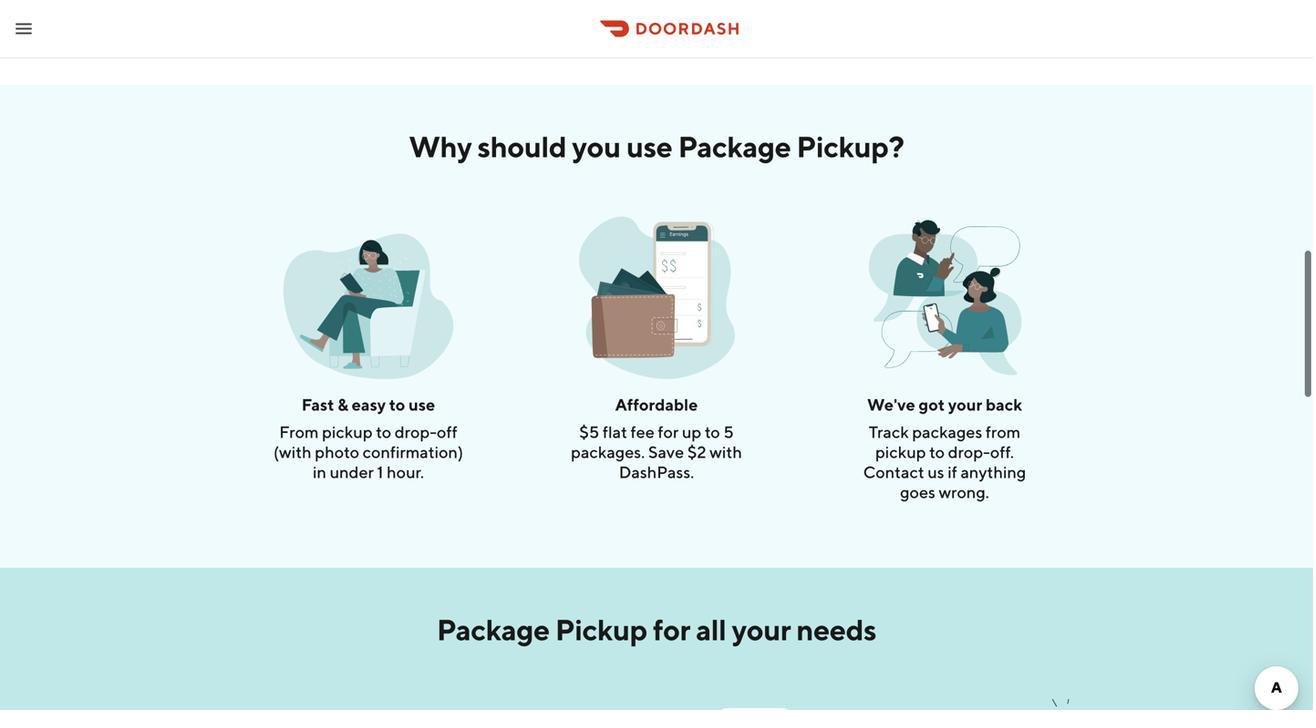 Task type: describe. For each thing, give the bounding box(es) containing it.
in
[[313, 462, 327, 482]]

0 vertical spatial package
[[678, 130, 791, 164]]

wrong.
[[939, 483, 990, 502]]

open menu image
[[13, 18, 35, 40]]

with
[[710, 442, 742, 462]]

you
[[572, 130, 621, 164]]

to inside affordable $5 flat fee for up to 5 packages. save $2 with dashpass.
[[705, 422, 720, 442]]

fee
[[631, 422, 655, 442]]

0 horizontal spatial your
[[732, 613, 791, 647]]

us
[[928, 462, 945, 482]]

drop- inside 'fast & easy to use from pickup to drop-off (with photo confirmation) in under 1 hour.'
[[395, 422, 437, 442]]

from
[[986, 422, 1021, 442]]

off
[[437, 422, 458, 442]]

for inside affordable $5 flat fee for up to 5 packages. save $2 with dashpass.
[[658, 422, 679, 442]]

all
[[696, 613, 727, 647]]

$5
[[580, 422, 600, 442]]

dashpass.
[[619, 462, 694, 482]]

1 vertical spatial for
[[653, 613, 691, 647]]

we've
[[867, 395, 916, 415]]

up
[[682, 422, 702, 442]]

1 vertical spatial package
[[437, 613, 550, 647]]

feature card image image for affordable
[[578, 216, 735, 380]]

feature card image image for we've
[[863, 216, 1027, 380]]

to down easy on the bottom of the page
[[376, 422, 391, 442]]

under
[[330, 462, 374, 482]]

should
[[478, 130, 567, 164]]

if
[[948, 462, 958, 482]]

affordable
[[615, 395, 698, 415]]

flat
[[603, 422, 628, 442]]

to inside we've got your back track packages from pickup to drop-off. contact us if anything goes wrong.
[[930, 442, 945, 462]]

1
[[377, 462, 384, 482]]

pickup
[[555, 613, 648, 647]]

1 horizontal spatial use
[[627, 130, 673, 164]]

off.
[[991, 442, 1014, 462]]

confirmation)
[[363, 442, 463, 462]]



Task type: locate. For each thing, give the bounding box(es) containing it.
pickup up photo
[[322, 422, 373, 442]]

to right easy on the bottom of the page
[[389, 395, 405, 415]]

from
[[279, 422, 319, 442]]

use right you
[[627, 130, 673, 164]]

needs
[[797, 613, 877, 647]]

0 vertical spatial your
[[949, 395, 983, 415]]

fast & easy to use from pickup to drop-off (with photo confirmation) in under 1 hour.
[[274, 395, 463, 482]]

your right all
[[732, 613, 791, 647]]

we've got your back track packages from pickup to drop-off. contact us if anything goes wrong.
[[864, 395, 1027, 502]]

0 horizontal spatial package
[[437, 613, 550, 647]]

save
[[648, 442, 684, 462]]

use up "confirmation)"
[[409, 395, 435, 415]]

1 horizontal spatial pickup
[[876, 442, 926, 462]]

feature card image image for fast
[[283, 216, 454, 380]]

why should you use package pickup?
[[409, 130, 905, 164]]

0 horizontal spatial use
[[409, 395, 435, 415]]

pickup?
[[797, 130, 905, 164]]

pickup inside 'fast & easy to use from pickup to drop-off (with photo confirmation) in under 1 hour.'
[[322, 422, 373, 442]]

back
[[986, 395, 1023, 415]]

to
[[389, 395, 405, 415], [376, 422, 391, 442], [705, 422, 720, 442], [930, 442, 945, 462]]

pickup up contact
[[876, 442, 926, 462]]

&
[[338, 395, 348, 415]]

$2
[[688, 442, 707, 462]]

0 vertical spatial drop-
[[395, 422, 437, 442]]

package
[[678, 130, 791, 164], [437, 613, 550, 647]]

goes
[[900, 483, 936, 502]]

your inside we've got your back track packages from pickup to drop-off. contact us if anything goes wrong.
[[949, 395, 983, 415]]

packages.
[[571, 442, 645, 462]]

1 vertical spatial drop-
[[948, 442, 991, 462]]

drop- inside we've got your back track packages from pickup to drop-off. contact us if anything goes wrong.
[[948, 442, 991, 462]]

your
[[949, 395, 983, 415], [732, 613, 791, 647]]

contact
[[864, 462, 925, 482]]

(with
[[274, 442, 312, 462]]

why
[[409, 130, 472, 164]]

feature card image image
[[283, 216, 454, 380], [578, 216, 735, 380], [863, 216, 1027, 380], [702, 700, 865, 711], [989, 700, 1153, 711]]

fast
[[302, 395, 334, 415]]

easy
[[352, 395, 386, 415]]

1 horizontal spatial drop-
[[948, 442, 991, 462]]

hour.
[[387, 462, 424, 482]]

pickup
[[322, 422, 373, 442], [876, 442, 926, 462]]

track
[[869, 422, 909, 442]]

pickup inside we've got your back track packages from pickup to drop-off. contact us if anything goes wrong.
[[876, 442, 926, 462]]

use inside 'fast & easy to use from pickup to drop-off (with photo confirmation) in under 1 hour.'
[[409, 395, 435, 415]]

drop-
[[395, 422, 437, 442], [948, 442, 991, 462]]

your up packages
[[949, 395, 983, 415]]

to left 5
[[705, 422, 720, 442]]

0 vertical spatial for
[[658, 422, 679, 442]]

to up us
[[930, 442, 945, 462]]

packages
[[913, 422, 983, 442]]

package pickup for all your needs
[[437, 613, 877, 647]]

got
[[919, 395, 945, 415]]

0 horizontal spatial pickup
[[322, 422, 373, 442]]

1 horizontal spatial package
[[678, 130, 791, 164]]

1 vertical spatial your
[[732, 613, 791, 647]]

for
[[658, 422, 679, 442], [653, 613, 691, 647]]

0 vertical spatial use
[[627, 130, 673, 164]]

1 vertical spatial pickup
[[876, 442, 926, 462]]

anything
[[961, 462, 1027, 482]]

drop- up "confirmation)"
[[395, 422, 437, 442]]

0 vertical spatial pickup
[[322, 422, 373, 442]]

for up save
[[658, 422, 679, 442]]

1 horizontal spatial your
[[949, 395, 983, 415]]

5
[[724, 422, 734, 442]]

for left all
[[653, 613, 691, 647]]

drop- up if
[[948, 442, 991, 462]]

photo
[[315, 442, 359, 462]]

0 horizontal spatial drop-
[[395, 422, 437, 442]]

1 vertical spatial use
[[409, 395, 435, 415]]

affordable $5 flat fee for up to 5 packages. save $2 with dashpass.
[[571, 395, 742, 482]]

use
[[627, 130, 673, 164], [409, 395, 435, 415]]



Task type: vqa. For each thing, say whether or not it's contained in the screenshot.
up
yes



